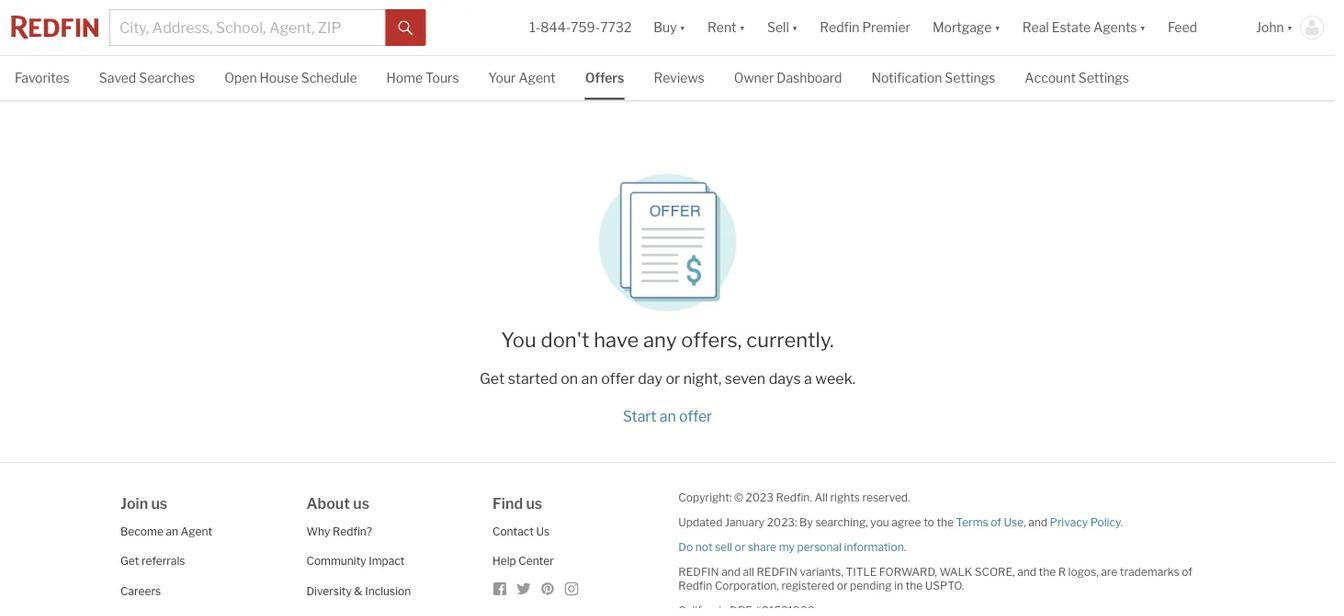 Task type: locate. For each thing, give the bounding box(es) containing it.
an for start an offer
[[660, 407, 676, 425]]

favorites
[[15, 70, 70, 86]]

find
[[493, 494, 523, 512]]

0 horizontal spatial an
[[166, 525, 178, 538]]

community
[[307, 555, 366, 568]]

terms of use link
[[957, 516, 1024, 529]]

redfin down my
[[757, 565, 798, 579]]

your agent link
[[489, 56, 556, 98]]

account settings
[[1025, 70, 1130, 86]]

start
[[623, 407, 657, 425]]

1 vertical spatial get
[[120, 555, 139, 568]]

▾ right buy
[[680, 20, 686, 35]]

0 vertical spatial agent
[[519, 70, 556, 86]]

offer inside button
[[679, 407, 713, 425]]

▾ right sell
[[792, 20, 798, 35]]

on
[[561, 370, 578, 388]]

account settings link
[[1025, 56, 1130, 98]]

redfin?
[[333, 525, 372, 538]]

an right start at the left bottom
[[660, 407, 676, 425]]

join
[[120, 494, 148, 512]]

inclusion
[[365, 585, 411, 598]]

day
[[638, 370, 663, 388]]

City, Address, School, Agent, ZIP search field
[[109, 9, 386, 46]]

settings for account settings
[[1079, 70, 1130, 86]]

schedule
[[301, 70, 357, 86]]

1 us from the left
[[151, 494, 168, 512]]

real estate agents ▾ button
[[1012, 0, 1157, 55]]

an right on
[[582, 370, 598, 388]]

home tours
[[387, 70, 459, 86]]

share
[[748, 540, 777, 554]]

1 horizontal spatial get
[[480, 370, 505, 388]]

▾ inside mortgage ▾ dropdown button
[[995, 20, 1001, 35]]

2 horizontal spatial an
[[660, 407, 676, 425]]

6 ▾ from the left
[[1287, 20, 1293, 35]]

by
[[800, 516, 813, 529]]

help
[[493, 555, 516, 568]]

offer left day
[[601, 370, 635, 388]]

1 horizontal spatial redfin
[[820, 20, 860, 35]]

2 vertical spatial an
[[166, 525, 178, 538]]

▾ for john ▾
[[1287, 20, 1293, 35]]

.
[[1121, 516, 1123, 529], [904, 540, 907, 554]]

1 horizontal spatial us
[[353, 494, 370, 512]]

start an offer button
[[622, 398, 713, 435]]

0 vertical spatial redfin
[[820, 20, 860, 35]]

an inside button
[[660, 407, 676, 425]]

agent up referrals
[[181, 525, 212, 538]]

open
[[224, 70, 257, 86]]

2 us from the left
[[353, 494, 370, 512]]

1 vertical spatial agent
[[181, 525, 212, 538]]

▾ inside buy ▾ dropdown button
[[680, 20, 686, 35]]

▾ right rent
[[740, 20, 746, 35]]

become
[[120, 525, 164, 538]]

redfin down not
[[679, 565, 719, 579]]

us up the redfin? at the left bottom of page
[[353, 494, 370, 512]]

1 horizontal spatial agent
[[519, 70, 556, 86]]

of right trademarks
[[1182, 565, 1193, 579]]

you
[[501, 328, 537, 353]]

the left 'r'
[[1039, 565, 1056, 579]]

seven
[[725, 370, 766, 388]]

settings
[[945, 70, 996, 86], [1079, 70, 1130, 86]]

agent right 'your'
[[519, 70, 556, 86]]

registered
[[782, 579, 835, 592]]

the right 'to'
[[937, 516, 954, 529]]

▾ inside sell ▾ dropdown button
[[792, 20, 798, 35]]

start an offer
[[623, 407, 713, 425]]

2 vertical spatial or
[[837, 579, 848, 592]]

or down title on the bottom right
[[837, 579, 848, 592]]

0 vertical spatial of
[[991, 516, 1002, 529]]

of left use
[[991, 516, 1002, 529]]

▾ for sell ▾
[[792, 20, 798, 35]]

in
[[895, 579, 904, 592]]

find us
[[493, 494, 543, 512]]

0 horizontal spatial us
[[151, 494, 168, 512]]

buy ▾ button
[[643, 0, 697, 55]]

0 horizontal spatial or
[[666, 370, 680, 388]]

▾ inside rent ▾ dropdown button
[[740, 20, 746, 35]]

trademarks
[[1120, 565, 1180, 579]]

▾
[[680, 20, 686, 35], [740, 20, 746, 35], [792, 20, 798, 35], [995, 20, 1001, 35], [1140, 20, 1146, 35], [1287, 20, 1293, 35]]

offer down night, on the right
[[679, 407, 713, 425]]

of inside redfin and all redfin variants, title forward, walk score, and the r logos, are trademarks of redfin corporation, registered or pending in the uspto.
[[1182, 565, 1193, 579]]

any
[[643, 328, 677, 353]]

get left "started"
[[480, 370, 505, 388]]

real estate agents ▾ link
[[1023, 0, 1146, 55]]

2 redfin from the left
[[757, 565, 798, 579]]

1 vertical spatial redfin
[[679, 579, 713, 592]]

an right 'become'
[[166, 525, 178, 538]]

redfin left premier
[[820, 20, 860, 35]]

0 vertical spatial get
[[480, 370, 505, 388]]

0 vertical spatial .
[[1121, 516, 1123, 529]]

a
[[804, 370, 813, 388]]

forward,
[[880, 565, 938, 579]]

diversity & inclusion button
[[307, 585, 411, 598]]

0 horizontal spatial offer
[[601, 370, 635, 388]]

1 settings from the left
[[945, 70, 996, 86]]

privacy
[[1050, 516, 1089, 529]]

sell ▾
[[768, 20, 798, 35]]

2 horizontal spatial us
[[526, 494, 543, 512]]

▾ right agents
[[1140, 20, 1146, 35]]

0 horizontal spatial redfin
[[679, 565, 719, 579]]

offers
[[585, 70, 625, 86]]

1 vertical spatial offer
[[679, 407, 713, 425]]

redfin twitter image
[[517, 582, 531, 596]]

john ▾
[[1257, 20, 1293, 35]]

an for become an agent
[[166, 525, 178, 538]]

get
[[480, 370, 505, 388], [120, 555, 139, 568]]

0 horizontal spatial settings
[[945, 70, 996, 86]]

4 ▾ from the left
[[995, 20, 1001, 35]]

copyright: © 2023 redfin. all rights reserved.
[[679, 491, 911, 504]]

sell
[[768, 20, 789, 35]]

1 horizontal spatial redfin
[[757, 565, 798, 579]]

of
[[991, 516, 1002, 529], [1182, 565, 1193, 579]]

0 horizontal spatial get
[[120, 555, 139, 568]]

us right the join
[[151, 494, 168, 512]]

2 horizontal spatial or
[[837, 579, 848, 592]]

2 settings from the left
[[1079, 70, 1130, 86]]

the down 'forward,'
[[906, 579, 923, 592]]

5 ▾ from the left
[[1140, 20, 1146, 35]]

careers
[[120, 585, 161, 598]]

1 vertical spatial an
[[660, 407, 676, 425]]

feed
[[1168, 20, 1198, 35]]

1 vertical spatial of
[[1182, 565, 1193, 579]]

2 ▾ from the left
[[740, 20, 746, 35]]

▾ right john at the top right
[[1287, 20, 1293, 35]]

get for get referrals
[[120, 555, 139, 568]]

the
[[937, 516, 954, 529], [1039, 565, 1056, 579], [906, 579, 923, 592]]

rights
[[831, 491, 860, 504]]

community impact
[[307, 555, 405, 568]]

redfin.
[[776, 491, 813, 504]]

get started on an offer day or night, seven days a week.
[[480, 370, 856, 388]]

notification settings link
[[872, 56, 996, 98]]

premier
[[863, 20, 911, 35]]

1 horizontal spatial offer
[[679, 407, 713, 425]]

saved
[[99, 70, 136, 86]]

redfin inside button
[[820, 20, 860, 35]]

1 horizontal spatial or
[[735, 540, 746, 554]]

about
[[307, 494, 350, 512]]

0 vertical spatial an
[[582, 370, 598, 388]]

reviews
[[654, 70, 705, 86]]

estate
[[1052, 20, 1091, 35]]

3 ▾ from the left
[[792, 20, 798, 35]]

settings down agents
[[1079, 70, 1130, 86]]

1 vertical spatial .
[[904, 540, 907, 554]]

redfin facebook image
[[493, 582, 507, 596]]

rent ▾
[[708, 20, 746, 35]]

us for find us
[[526, 494, 543, 512]]

us right find
[[526, 494, 543, 512]]

agent inside your agent link
[[519, 70, 556, 86]]

real estate agents ▾
[[1023, 20, 1146, 35]]

. right privacy
[[1121, 516, 1123, 529]]

real
[[1023, 20, 1049, 35]]

1 ▾ from the left
[[680, 20, 686, 35]]

terms
[[957, 516, 989, 529]]

mortgage
[[933, 20, 992, 35]]

0 vertical spatial offer
[[601, 370, 635, 388]]

0 horizontal spatial redfin
[[679, 579, 713, 592]]

1 horizontal spatial of
[[1182, 565, 1193, 579]]

get up the careers button
[[120, 555, 139, 568]]

home tours link
[[387, 56, 459, 98]]

home
[[387, 70, 423, 86]]

▾ right mortgage
[[995, 20, 1001, 35]]

get referrals button
[[120, 555, 185, 568]]

1 vertical spatial or
[[735, 540, 746, 554]]

and left all
[[722, 565, 741, 579]]

or right 'sell'
[[735, 540, 746, 554]]

settings down mortgage ▾ button
[[945, 70, 996, 86]]

1 horizontal spatial settings
[[1079, 70, 1130, 86]]

favorites link
[[15, 56, 70, 98]]

offers,
[[681, 328, 742, 353]]

3 us from the left
[[526, 494, 543, 512]]

. down agree
[[904, 540, 907, 554]]

or right day
[[666, 370, 680, 388]]

redfin down not
[[679, 579, 713, 592]]

offer
[[601, 370, 635, 388], [679, 407, 713, 425]]

0 horizontal spatial agent
[[181, 525, 212, 538]]

sell
[[715, 540, 733, 554]]

1 horizontal spatial .
[[1121, 516, 1123, 529]]



Task type: vqa. For each thing, say whether or not it's contained in the screenshot.
'schedule'
yes



Task type: describe. For each thing, give the bounding box(es) containing it.
searches
[[139, 70, 195, 86]]

settings for notification settings
[[945, 70, 996, 86]]

redfin premier button
[[809, 0, 922, 55]]

week.
[[816, 370, 856, 388]]

redfin premier
[[820, 20, 911, 35]]

privacy policy link
[[1050, 516, 1121, 529]]

and right ,
[[1029, 516, 1048, 529]]

why redfin?
[[307, 525, 372, 538]]

us for join us
[[151, 494, 168, 512]]

days
[[769, 370, 801, 388]]

2023:
[[767, 516, 797, 529]]

all
[[815, 491, 828, 504]]

agents
[[1094, 20, 1138, 35]]

use
[[1004, 516, 1024, 529]]

not
[[696, 540, 713, 554]]

redfin and all redfin variants, title forward, walk score, and the r logos, are trademarks of redfin corporation, registered or pending in the uspto.
[[679, 565, 1193, 592]]

night,
[[684, 370, 722, 388]]

updated january 2023: by searching, you agree to the terms of use , and privacy policy .
[[679, 516, 1123, 529]]

are
[[1102, 565, 1118, 579]]

you
[[871, 516, 890, 529]]

score,
[[975, 565, 1015, 579]]

and right 'score,'
[[1018, 565, 1037, 579]]

become an agent
[[120, 525, 212, 538]]

0 horizontal spatial .
[[904, 540, 907, 554]]

john
[[1257, 20, 1285, 35]]

buy
[[654, 20, 677, 35]]

join us
[[120, 494, 168, 512]]

rent ▾ button
[[697, 0, 757, 55]]

why redfin? button
[[307, 525, 372, 538]]

owner dashboard link
[[734, 56, 842, 98]]

get for get started on an offer day or night, seven days a week.
[[480, 370, 505, 388]]

house
[[260, 70, 298, 86]]

community impact button
[[307, 555, 405, 568]]

contact us
[[493, 525, 550, 538]]

owner
[[734, 70, 774, 86]]

rent ▾ button
[[708, 0, 746, 55]]

you don't have any offers, currently.
[[501, 328, 834, 353]]

2023
[[746, 491, 774, 504]]

offers link
[[585, 56, 625, 98]]

,
[[1024, 516, 1026, 529]]

owner dashboard
[[734, 70, 842, 86]]

logos,
[[1069, 565, 1099, 579]]

1 horizontal spatial an
[[582, 370, 598, 388]]

submit search image
[[399, 21, 413, 36]]

mortgage ▾ button
[[933, 0, 1001, 55]]

currently.
[[747, 328, 834, 353]]

don't
[[541, 328, 590, 353]]

▾ for buy ▾
[[680, 20, 686, 35]]

title
[[846, 565, 877, 579]]

▾ for rent ▾
[[740, 20, 746, 35]]

corporation,
[[715, 579, 779, 592]]

contact us button
[[493, 525, 550, 538]]

policy
[[1091, 516, 1121, 529]]

0 horizontal spatial the
[[906, 579, 923, 592]]

your agent
[[489, 70, 556, 86]]

searching,
[[816, 516, 868, 529]]

personal
[[797, 540, 842, 554]]

0 horizontal spatial of
[[991, 516, 1002, 529]]

or inside redfin and all redfin variants, title forward, walk score, and the r logos, are trademarks of redfin corporation, registered or pending in the uspto.
[[837, 579, 848, 592]]

us
[[536, 525, 550, 538]]

have
[[594, 328, 639, 353]]

open house schedule link
[[224, 56, 357, 98]]

sell ▾ button
[[757, 0, 809, 55]]

0 vertical spatial or
[[666, 370, 680, 388]]

1 redfin from the left
[[679, 565, 719, 579]]

redfin pinterest image
[[540, 582, 555, 596]]

dashboard
[[777, 70, 842, 86]]

my
[[779, 540, 795, 554]]

agree
[[892, 516, 922, 529]]

help center
[[493, 555, 554, 568]]

feed button
[[1157, 0, 1246, 55]]

open house schedule
[[224, 70, 357, 86]]

do not sell or share my personal information .
[[679, 540, 907, 554]]

pending
[[850, 579, 892, 592]]

updated
[[679, 516, 723, 529]]

account
[[1025, 70, 1076, 86]]

1 horizontal spatial the
[[937, 516, 954, 529]]

sell ▾ button
[[768, 0, 798, 55]]

buy ▾
[[654, 20, 686, 35]]

2 horizontal spatial the
[[1039, 565, 1056, 579]]

become an agent button
[[120, 525, 212, 538]]

all
[[743, 565, 755, 579]]

mortgage ▾ button
[[922, 0, 1012, 55]]

▾ for mortgage ▾
[[995, 20, 1001, 35]]

1-
[[530, 20, 541, 35]]

redfin instagram image
[[564, 582, 579, 596]]

walk
[[940, 565, 973, 579]]

why
[[307, 525, 330, 538]]

saved searches link
[[99, 56, 195, 98]]

do not sell or share my personal information link
[[679, 540, 904, 554]]

us for about us
[[353, 494, 370, 512]]

about us
[[307, 494, 370, 512]]

january
[[725, 516, 765, 529]]

redfin inside redfin and all redfin variants, title forward, walk score, and the r logos, are trademarks of redfin corporation, registered or pending in the uspto.
[[679, 579, 713, 592]]

information
[[844, 540, 904, 554]]

▾ inside real estate agents ▾ link
[[1140, 20, 1146, 35]]

your
[[489, 70, 516, 86]]

reviews link
[[654, 56, 705, 98]]



